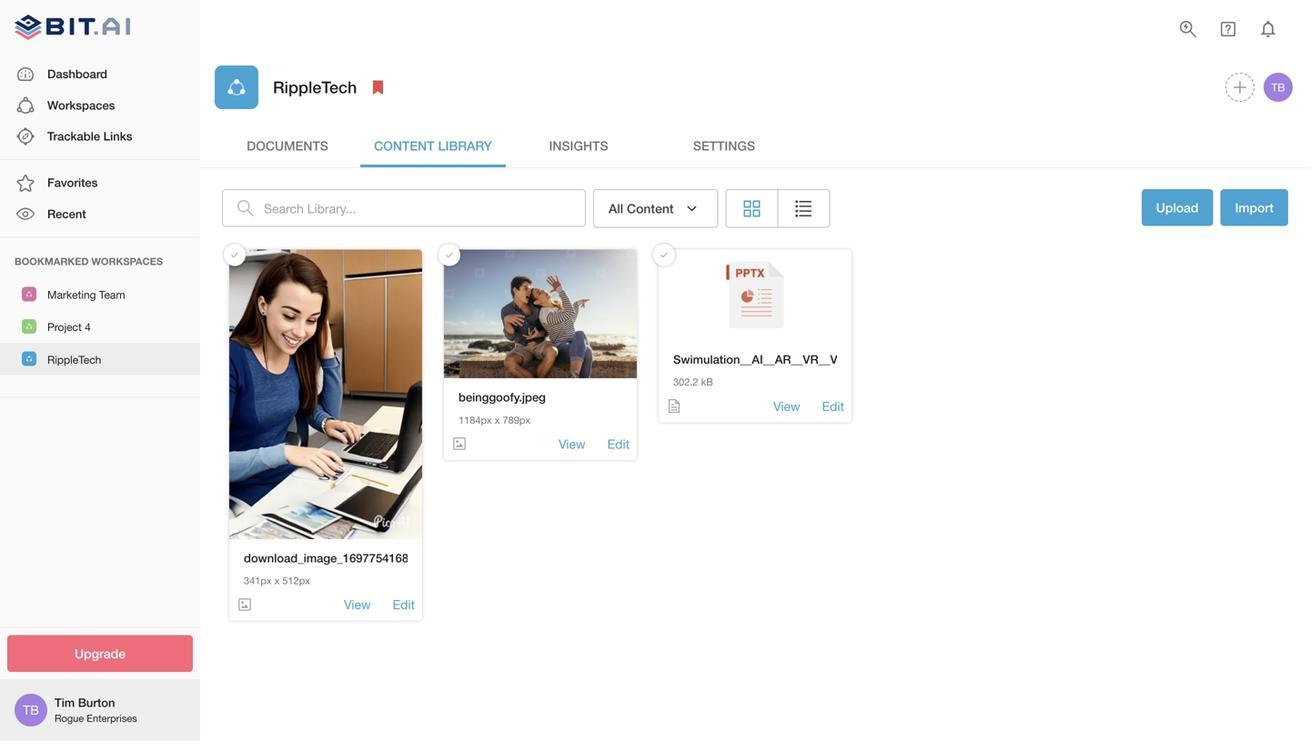 Task type: vqa. For each thing, say whether or not it's contained in the screenshot.
View to the middle
yes



Task type: locate. For each thing, give the bounding box(es) containing it.
2 horizontal spatial view
[[774, 399, 800, 414]]

content right all
[[627, 201, 674, 216]]

0 vertical spatial edit link
[[822, 398, 844, 415]]

1 horizontal spatial view link
[[559, 435, 586, 453]]

rippletech inside button
[[47, 353, 101, 366]]

1 vertical spatial edit
[[608, 437, 630, 452]]

2 vertical spatial edit link
[[393, 596, 415, 614]]

tim burton rogue enterprises
[[55, 696, 137, 725]]

1 horizontal spatial rippletech
[[273, 77, 357, 97]]

0 vertical spatial content
[[374, 138, 435, 153]]

all content button
[[593, 189, 718, 228]]

settings link
[[652, 124, 797, 167]]

edit
[[822, 399, 844, 414], [608, 437, 630, 452], [393, 598, 415, 613]]

0 vertical spatial edit
[[822, 399, 844, 414]]

content left library
[[374, 138, 435, 153]]

1 vertical spatial x
[[274, 575, 280, 587]]

0 horizontal spatial edit
[[393, 598, 415, 613]]

x left 512px
[[274, 575, 280, 587]]

download_image_1697754168778.png image
[[229, 250, 422, 539]]

import button
[[1221, 189, 1289, 226]]

x for beinggoofy.jpeg
[[495, 414, 500, 426]]

view link for beinggoofy.jpeg
[[559, 435, 586, 453]]

content
[[374, 138, 435, 153], [627, 201, 674, 216]]

view link
[[774, 398, 800, 415], [559, 435, 586, 453], [344, 596, 371, 614]]

kb
[[701, 376, 713, 388]]

789px
[[503, 414, 531, 426]]

341px x 512px
[[244, 575, 310, 587]]

0 vertical spatial view
[[774, 399, 800, 414]]

1 horizontal spatial tb
[[1272, 81, 1285, 94]]

x left 789px
[[495, 414, 500, 426]]

1 horizontal spatial edit link
[[608, 435, 630, 453]]

upgrade button
[[7, 636, 193, 672]]

library
[[438, 138, 492, 153]]

view
[[774, 399, 800, 414], [559, 437, 586, 452], [344, 598, 371, 613]]

workspaces
[[47, 98, 115, 112]]

1184px x 789px
[[459, 414, 531, 426]]

content library link
[[360, 124, 506, 167]]

2 vertical spatial view link
[[344, 596, 371, 614]]

recent button
[[0, 199, 200, 230]]

0 horizontal spatial rippletech
[[47, 353, 101, 366]]

x
[[495, 414, 500, 426], [274, 575, 280, 587]]

upload button
[[1142, 189, 1213, 228], [1142, 189, 1213, 226]]

trackable links button
[[0, 121, 200, 152]]

1 vertical spatial tb
[[23, 703, 39, 718]]

1 vertical spatial edit link
[[608, 435, 630, 453]]

rippletech left remove bookmark icon
[[273, 77, 357, 97]]

0 horizontal spatial edit link
[[393, 596, 415, 614]]

view for download_image_1697754168778.png
[[344, 598, 371, 613]]

beinggoofy.jpeg
[[459, 390, 546, 404]]

0 horizontal spatial view
[[344, 598, 371, 613]]

edit link
[[822, 398, 844, 415], [608, 435, 630, 453], [393, 596, 415, 614]]

Search Library... search field
[[264, 189, 586, 227]]

0 horizontal spatial tb
[[23, 703, 39, 718]]

edit for beinggoofy.jpeg
[[608, 437, 630, 452]]

rippletech down project 4 on the top left
[[47, 353, 101, 366]]

settings
[[693, 138, 755, 153]]

0 vertical spatial view link
[[774, 398, 800, 415]]

workspaces
[[91, 256, 163, 268]]

0 horizontal spatial content
[[374, 138, 435, 153]]

favorites
[[47, 176, 98, 190]]

tb
[[1272, 81, 1285, 94], [23, 703, 39, 718]]

edit for download_image_1697754168778.png
[[393, 598, 415, 613]]

all
[[609, 201, 623, 216]]

2 horizontal spatial view link
[[774, 398, 800, 415]]

302.2
[[673, 376, 698, 388]]

edit link for beinggoofy.jpeg
[[608, 435, 630, 453]]

2 vertical spatial view
[[344, 598, 371, 613]]

tab list
[[215, 124, 1296, 167]]

2 horizontal spatial edit
[[822, 399, 844, 414]]

burton
[[78, 696, 115, 710]]

0 horizontal spatial x
[[274, 575, 280, 587]]

1 vertical spatial view
[[559, 437, 586, 452]]

1 horizontal spatial view
[[559, 437, 586, 452]]

1 horizontal spatial content
[[627, 201, 674, 216]]

0 horizontal spatial view link
[[344, 596, 371, 614]]

rippletech
[[273, 77, 357, 97], [47, 353, 101, 366]]

group
[[726, 189, 830, 228]]

1 horizontal spatial x
[[495, 414, 500, 426]]

marketing
[[47, 289, 96, 301]]

workspaces button
[[0, 90, 200, 121]]

2 vertical spatial edit
[[393, 598, 415, 613]]

0 vertical spatial x
[[495, 414, 500, 426]]

favorites button
[[0, 168, 200, 199]]

1 vertical spatial rippletech
[[47, 353, 101, 366]]

4
[[85, 321, 91, 334]]

tim
[[55, 696, 75, 710]]

0 vertical spatial rippletech
[[273, 77, 357, 97]]

dashboard
[[47, 67, 107, 81]]

upgrade
[[75, 647, 126, 662]]

0 vertical spatial tb
[[1272, 81, 1285, 94]]

1 vertical spatial view link
[[559, 435, 586, 453]]

1 horizontal spatial edit
[[608, 437, 630, 452]]

1 vertical spatial content
[[627, 201, 674, 216]]



Task type: describe. For each thing, give the bounding box(es) containing it.
documents link
[[215, 124, 360, 167]]

content inside button
[[627, 201, 674, 216]]

import
[[1235, 200, 1274, 215]]

marketing team button
[[0, 278, 200, 310]]

project 4
[[47, 321, 91, 334]]

rogue
[[55, 713, 84, 725]]

all content
[[609, 201, 674, 216]]

remove bookmark image
[[367, 76, 389, 98]]

insights
[[549, 138, 608, 153]]

tab list containing documents
[[215, 124, 1296, 167]]

recent
[[47, 207, 86, 221]]

content library
[[374, 138, 492, 153]]

tb button
[[1261, 70, 1296, 105]]

tb inside button
[[1272, 81, 1285, 94]]

project
[[47, 321, 82, 334]]

trackable links
[[47, 129, 132, 143]]

x for download_image_1697754168778.png
[[274, 575, 280, 587]]

enterprises
[[87, 713, 137, 725]]

documents
[[247, 138, 328, 153]]

bookmarked workspaces
[[15, 256, 163, 268]]

341px
[[244, 575, 272, 587]]

marketing team
[[47, 289, 125, 301]]

upload
[[1156, 200, 1199, 215]]

download_image_1697754168778.png
[[244, 551, 453, 565]]

view link for download_image_1697754168778.png
[[344, 596, 371, 614]]

insights link
[[506, 124, 652, 167]]

trackable
[[47, 129, 100, 143]]

beinggoofy.jpeg image
[[444, 250, 637, 379]]

edit link for download_image_1697754168778.png
[[393, 596, 415, 614]]

rippletech button
[[0, 343, 200, 375]]

512px
[[282, 575, 310, 587]]

1184px
[[459, 414, 492, 426]]

bookmarked
[[15, 256, 89, 268]]

view for beinggoofy.jpeg
[[559, 437, 586, 452]]

dashboard button
[[0, 59, 200, 90]]

project 4 button
[[0, 310, 200, 343]]

team
[[99, 289, 125, 301]]

links
[[103, 129, 132, 143]]

2 horizontal spatial edit link
[[822, 398, 844, 415]]

content inside tab list
[[374, 138, 435, 153]]

302.2 kb
[[673, 376, 713, 388]]



